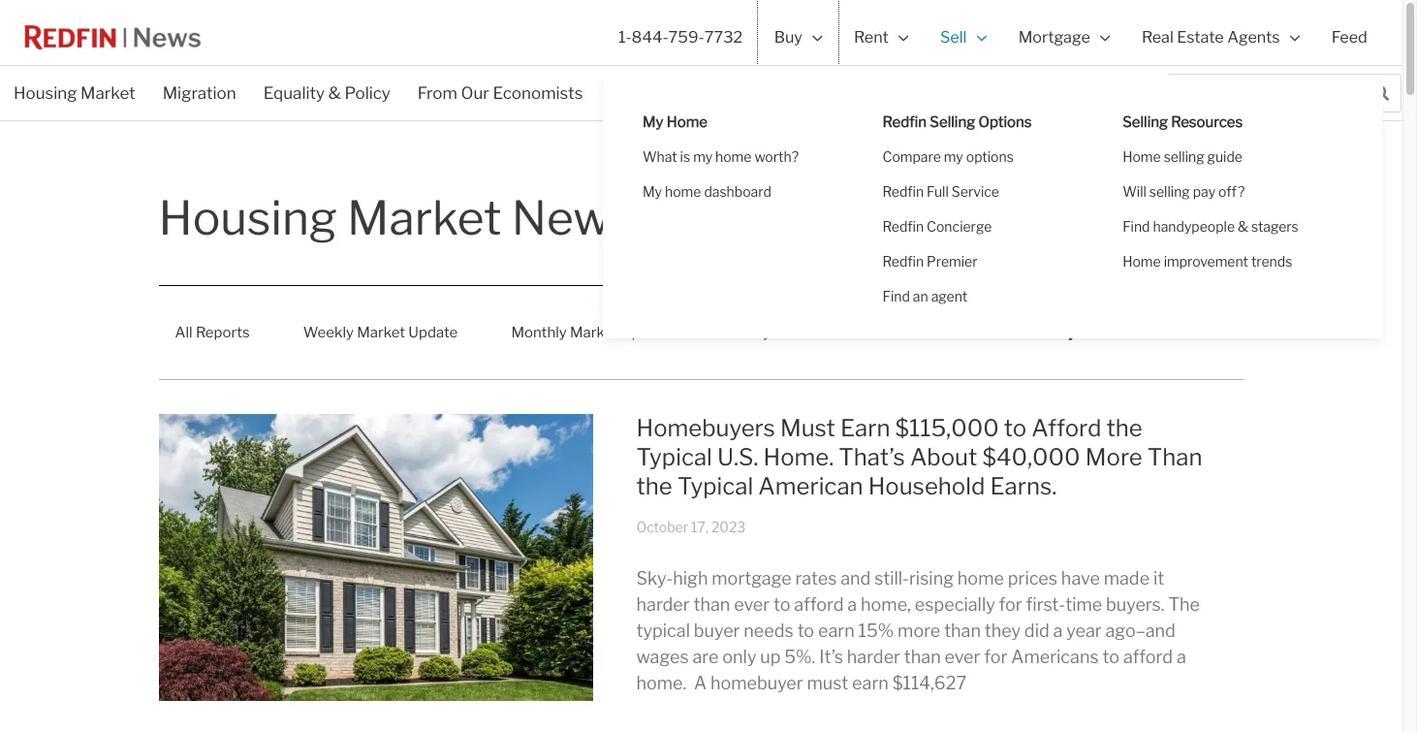 Task type: describe. For each thing, give the bounding box(es) containing it.
rental tracker link
[[1113, 310, 1244, 355]]

rent link
[[839, 0, 925, 75]]

selling for will
[[1150, 183, 1190, 199]]

worth?
[[755, 148, 799, 164]]

monthly
[[511, 324, 567, 341]]

2 vertical spatial than
[[904, 646, 941, 667]]

from our economists
[[418, 83, 583, 103]]

housing market
[[14, 83, 135, 103]]

especially
[[915, 594, 996, 614]]

time
[[1066, 594, 1103, 614]]

affordability link
[[976, 310, 1093, 355]]

market for luxury market
[[774, 324, 823, 341]]

market for monthly market update
[[570, 324, 618, 341]]

to up needs
[[774, 594, 791, 614]]

weekly market update link
[[287, 310, 474, 355]]

first-
[[1026, 594, 1066, 614]]

redfin for redfin selling options
[[883, 113, 927, 130]]

redfin for redfin concierge
[[883, 218, 924, 234]]

1 vertical spatial typical
[[678, 472, 754, 500]]

luxury market link
[[708, 310, 839, 355]]

0 horizontal spatial home
[[665, 183, 701, 199]]

feed link
[[1316, 0, 1384, 75]]

what is my home worth?
[[643, 148, 799, 164]]

affordability
[[992, 324, 1077, 341]]

handypeople
[[1153, 218, 1235, 234]]

october 17, 2023
[[637, 519, 746, 535]]

redfin premier
[[883, 253, 978, 269]]

typical
[[637, 620, 690, 641]]

find handypeople & stagers
[[1123, 218, 1299, 234]]

than
[[1148, 443, 1203, 471]]

must
[[807, 673, 849, 693]]

1 horizontal spatial a
[[1054, 620, 1063, 641]]

monthly market update
[[511, 324, 671, 341]]

rental tracker
[[1130, 324, 1228, 341]]

1 horizontal spatial the
[[1107, 414, 1143, 442]]

is
[[680, 148, 690, 164]]

afford
[[1032, 414, 1102, 442]]

0 vertical spatial for
[[999, 594, 1023, 614]]

1 my from the left
[[693, 148, 713, 164]]

buyers.
[[1106, 594, 1165, 614]]

all reports
[[175, 324, 250, 341]]

rent
[[854, 27, 889, 47]]

americans
[[1012, 646, 1099, 667]]

agent
[[931, 288, 968, 304]]

sell link
[[925, 0, 1003, 75]]

redfin real estate news image
[[19, 17, 206, 57]]

must
[[780, 414, 836, 442]]

compare
[[883, 148, 941, 164]]

more
[[1086, 443, 1143, 471]]

redfin full service link
[[883, 174, 1104, 209]]

0 vertical spatial home
[[667, 113, 708, 130]]

only
[[723, 646, 757, 667]]

american
[[759, 472, 863, 500]]

1-
[[618, 27, 632, 47]]

7732
[[705, 27, 743, 47]]

real estate agents link
[[1126, 0, 1316, 75]]

search image
[[1374, 85, 1390, 100]]

monthly market update link
[[495, 310, 688, 355]]

tracker
[[1177, 324, 1228, 341]]

home selling guide link
[[1123, 139, 1344, 174]]

home improvement trends
[[1123, 253, 1293, 269]]

stagers
[[1252, 218, 1299, 234]]

equality & policy link
[[250, 71, 404, 115]]

homebuyers must earn $115,000 to afford the typical u.s. home. that's about $40,000 more than the typical american household earns.
[[637, 414, 1203, 500]]

mortgage
[[712, 568, 792, 588]]

& inside find handypeople & stagers link
[[1238, 218, 1249, 234]]

my home dashboard link
[[643, 174, 863, 209]]

my for my home dashboard
[[643, 183, 662, 199]]

2 horizontal spatial than
[[944, 620, 981, 641]]

1 vertical spatial earn
[[852, 673, 889, 693]]

759-
[[669, 27, 705, 47]]

sell
[[940, 27, 967, 47]]

2 selling from the left
[[1123, 113, 1168, 130]]

that's
[[839, 443, 905, 471]]

housing for housing market
[[14, 83, 77, 103]]

1 horizontal spatial ever
[[945, 646, 981, 667]]

find for find an agent
[[883, 288, 910, 304]]

concierge
[[927, 218, 992, 234]]

resources
[[1171, 113, 1243, 130]]

buyer
[[694, 620, 740, 641]]

$40,000
[[983, 443, 1081, 471]]

update for weekly market update
[[408, 324, 458, 341]]

luxury market
[[724, 324, 823, 341]]

earn
[[841, 414, 891, 442]]

home improvement trends link
[[1123, 244, 1344, 279]]

1 selling from the left
[[930, 113, 976, 130]]

home.
[[764, 443, 834, 471]]

migration link
[[149, 71, 250, 115]]

home inside sky-high mortgage rates and still-rising home prices have made it harder than ever to afford a home, especially for first-time buyers. the typical buyer needs to earn 15% more than they did a year ago–and wages are only up 5%. it's harder than ever for americans to afford a home.  a homebuyer must earn $114,627
[[958, 568, 1004, 588]]

15%
[[859, 620, 894, 641]]

844-
[[632, 27, 669, 47]]

will selling pay off? link
[[1123, 174, 1344, 209]]

0 vertical spatial earn
[[818, 620, 855, 641]]

redfin concierge link
[[883, 209, 1104, 244]]

equality & policy
[[263, 83, 391, 103]]

$114,627
[[893, 673, 967, 693]]

migration
[[163, 83, 236, 103]]

home for home improvement trends
[[1123, 253, 1161, 269]]

0 vertical spatial home
[[716, 148, 752, 164]]

options
[[966, 148, 1014, 164]]

find an agent link
[[883, 279, 1104, 314]]



Task type: locate. For each thing, give the bounding box(es) containing it.
redfin inside "link"
[[883, 183, 924, 199]]

0 vertical spatial ever
[[734, 594, 770, 614]]

redfin left full
[[883, 183, 924, 199]]

all reports link
[[159, 310, 266, 355]]

1 vertical spatial find
[[883, 288, 910, 304]]

redfin up the an at right
[[883, 253, 924, 269]]

year
[[1067, 620, 1102, 641]]

0 vertical spatial harder
[[637, 594, 690, 614]]

it's
[[819, 646, 844, 667]]

investors
[[876, 324, 939, 341]]

housing for housing market news
[[159, 190, 337, 246]]

rates
[[796, 568, 837, 588]]

1 horizontal spatial than
[[904, 646, 941, 667]]

0 vertical spatial afford
[[794, 594, 844, 614]]

mortgage
[[1019, 27, 1091, 47]]

1 horizontal spatial selling
[[1123, 113, 1168, 130]]

0 vertical spatial than
[[694, 594, 730, 614]]

ever
[[734, 594, 770, 614], [945, 646, 981, 667]]

redfin selling options
[[883, 113, 1032, 130]]

afford
[[794, 594, 844, 614], [1124, 646, 1173, 667]]

3 redfin from the top
[[883, 218, 924, 234]]

selling down selling resources
[[1164, 148, 1205, 164]]

harder
[[637, 594, 690, 614], [847, 646, 901, 667]]

0 vertical spatial &
[[328, 83, 341, 103]]

what is my home worth? link
[[643, 139, 863, 174]]

& left policy
[[328, 83, 341, 103]]

1 vertical spatial home
[[1123, 148, 1161, 164]]

my home
[[643, 113, 708, 130]]

rental
[[1130, 324, 1173, 341]]

None search field
[[1167, 74, 1402, 112]]

our
[[461, 83, 490, 103]]

a right did
[[1054, 620, 1063, 641]]

1 horizontal spatial &
[[1238, 218, 1249, 234]]

than down the especially
[[944, 620, 981, 641]]

0 vertical spatial the
[[1107, 414, 1143, 442]]

1 update from the left
[[408, 324, 458, 341]]

home for home selling guide
[[1123, 148, 1161, 164]]

trends
[[1252, 253, 1293, 269]]

0 vertical spatial typical
[[637, 443, 712, 471]]

than up buyer
[[694, 594, 730, 614]]

2 horizontal spatial home
[[958, 568, 1004, 588]]

selling left pay
[[1150, 183, 1190, 199]]

home up will
[[1123, 148, 1161, 164]]

homebuyers must earn $115,000 to afford the typical u.s. home. that's about $40,000 more than the typical american household earns. link
[[637, 414, 1203, 500]]

0 horizontal spatial afford
[[794, 594, 844, 614]]

household
[[868, 472, 985, 500]]

ever down "mortgage"
[[734, 594, 770, 614]]

&
[[328, 83, 341, 103], [1238, 218, 1249, 234]]

typical down u.s.
[[678, 472, 754, 500]]

0 horizontal spatial &
[[328, 83, 341, 103]]

redfin for redfin premier
[[883, 253, 924, 269]]

2 redfin from the top
[[883, 183, 924, 199]]

1 horizontal spatial my
[[944, 148, 964, 164]]

and
[[841, 568, 871, 588]]

0 horizontal spatial my
[[693, 148, 713, 164]]

a down and
[[848, 594, 857, 614]]

market for housing market news
[[347, 190, 502, 246]]

afford down ago–and at the bottom right
[[1124, 646, 1173, 667]]

2 my from the top
[[643, 183, 662, 199]]

1 vertical spatial ever
[[945, 646, 981, 667]]

home,
[[861, 594, 911, 614]]

ever up $114,627
[[945, 646, 981, 667]]

service
[[952, 183, 1000, 199]]

0 horizontal spatial harder
[[637, 594, 690, 614]]

weekly market update
[[303, 324, 458, 341]]

a
[[848, 594, 857, 614], [1054, 620, 1063, 641], [1177, 646, 1187, 667]]

Search... search field
[[1168, 75, 1363, 112]]

afford down "rates"
[[794, 594, 844, 614]]

0 horizontal spatial selling
[[930, 113, 976, 130]]

17,
[[691, 519, 709, 535]]

0 horizontal spatial than
[[694, 594, 730, 614]]

premier
[[927, 253, 978, 269]]

home down handypeople
[[1123, 253, 1161, 269]]

0 horizontal spatial update
[[408, 324, 458, 341]]

find down will
[[1123, 218, 1150, 234]]

1 horizontal spatial afford
[[1124, 646, 1173, 667]]

mortgage link
[[1003, 0, 1126, 75]]

2 horizontal spatial a
[[1177, 646, 1187, 667]]

1 redfin from the top
[[883, 113, 927, 130]]

redfin concierge
[[883, 218, 992, 234]]

home up is
[[667, 113, 708, 130]]

home up the especially
[[958, 568, 1004, 588]]

0 vertical spatial housing
[[14, 83, 77, 103]]

are
[[693, 646, 719, 667]]

selling up home selling guide at the top right
[[1123, 113, 1168, 130]]

harder up typical
[[637, 594, 690, 614]]

1 vertical spatial selling
[[1150, 183, 1190, 199]]

for down they
[[984, 646, 1008, 667]]

selling
[[930, 113, 976, 130], [1123, 113, 1168, 130]]

home down is
[[665, 183, 701, 199]]

they
[[985, 620, 1021, 641]]

it
[[1154, 568, 1165, 588]]

selling resources
[[1123, 113, 1243, 130]]

for
[[999, 594, 1023, 614], [984, 646, 1008, 667]]

1 vertical spatial for
[[984, 646, 1008, 667]]

up
[[760, 646, 781, 667]]

will
[[1123, 183, 1147, 199]]

& left stagers
[[1238, 218, 1249, 234]]

home
[[716, 148, 752, 164], [665, 183, 701, 199], [958, 568, 1004, 588]]

buy
[[774, 27, 803, 47]]

0 horizontal spatial a
[[848, 594, 857, 614]]

4 redfin from the top
[[883, 253, 924, 269]]

my for my home
[[643, 113, 664, 130]]

2 vertical spatial a
[[1177, 646, 1187, 667]]

to up 5%. at the right bottom
[[798, 620, 815, 641]]

economists
[[493, 83, 583, 103]]

news
[[512, 190, 633, 246]]

the up more
[[1107, 414, 1143, 442]]

1 horizontal spatial housing
[[159, 190, 337, 246]]

compare my options link
[[883, 139, 1104, 174]]

for up they
[[999, 594, 1023, 614]]

0 vertical spatial selling
[[1164, 148, 1205, 164]]

find an agent
[[883, 288, 968, 304]]

redfin up redfin premier
[[883, 218, 924, 234]]

1 vertical spatial home
[[665, 183, 701, 199]]

real estate agents
[[1142, 27, 1280, 47]]

1 vertical spatial the
[[637, 472, 673, 500]]

1 my from the top
[[643, 113, 664, 130]]

0 vertical spatial my
[[643, 113, 664, 130]]

estate
[[1177, 27, 1224, 47]]

agents
[[1228, 27, 1280, 47]]

0 vertical spatial find
[[1123, 218, 1150, 234]]

selling up "compare my options"
[[930, 113, 976, 130]]

than down more
[[904, 646, 941, 667]]

redfin
[[883, 113, 927, 130], [883, 183, 924, 199], [883, 218, 924, 234], [883, 253, 924, 269]]

update for monthly market update
[[622, 324, 671, 341]]

to up $40,000
[[1004, 414, 1027, 442]]

more
[[898, 620, 941, 641]]

1 horizontal spatial home
[[716, 148, 752, 164]]

the up october on the left bottom
[[637, 472, 673, 500]]

did
[[1025, 620, 1050, 641]]

0 horizontal spatial ever
[[734, 594, 770, 614]]

0 horizontal spatial housing
[[14, 83, 77, 103]]

full
[[927, 183, 949, 199]]

luxury
[[724, 324, 771, 341]]

typical down homebuyers
[[637, 443, 712, 471]]

find left the an at right
[[883, 288, 910, 304]]

earns.
[[990, 472, 1057, 500]]

redfin up compare
[[883, 113, 927, 130]]

my up what
[[643, 113, 664, 130]]

1-844-759-7732
[[618, 27, 743, 47]]

feed
[[1332, 27, 1368, 47]]

1 vertical spatial housing
[[159, 190, 337, 246]]

2 update from the left
[[622, 324, 671, 341]]

0 horizontal spatial find
[[883, 288, 910, 304]]

market for housing market
[[81, 83, 135, 103]]

needs
[[744, 620, 794, 641]]

harder down 15%
[[847, 646, 901, 667]]

equality
[[263, 83, 325, 103]]

home up dashboard at the top of page
[[716, 148, 752, 164]]

selling for home
[[1164, 148, 1205, 164]]

2 vertical spatial home
[[958, 568, 1004, 588]]

what
[[643, 148, 677, 164]]

1 horizontal spatial find
[[1123, 218, 1150, 234]]

the
[[1169, 594, 1200, 614]]

1 vertical spatial harder
[[847, 646, 901, 667]]

made
[[1104, 568, 1150, 588]]

0 vertical spatial a
[[848, 594, 857, 614]]

market for weekly market update
[[357, 324, 405, 341]]

1 horizontal spatial harder
[[847, 646, 901, 667]]

home
[[667, 113, 708, 130], [1123, 148, 1161, 164], [1123, 253, 1161, 269]]

real
[[1142, 27, 1174, 47]]

1 vertical spatial afford
[[1124, 646, 1173, 667]]

& inside equality & policy link
[[328, 83, 341, 103]]

home selling guide
[[1123, 148, 1243, 164]]

my down what
[[643, 183, 662, 199]]

to down ago–and at the bottom right
[[1103, 646, 1120, 667]]

off?
[[1219, 183, 1245, 199]]

1 vertical spatial than
[[944, 620, 981, 641]]

u.s.
[[717, 443, 759, 471]]

policy
[[345, 83, 391, 103]]

1 horizontal spatial update
[[622, 324, 671, 341]]

1 vertical spatial a
[[1054, 620, 1063, 641]]

redfin for redfin full service
[[883, 183, 924, 199]]

2023
[[712, 519, 746, 535]]

about
[[910, 443, 978, 471]]

options
[[979, 113, 1032, 130]]

my down the redfin selling options at the top right
[[944, 148, 964, 164]]

1 vertical spatial &
[[1238, 218, 1249, 234]]

my right is
[[693, 148, 713, 164]]

homebuyers
[[637, 414, 776, 442]]

0 horizontal spatial the
[[637, 472, 673, 500]]

weekly
[[303, 324, 354, 341]]

2 my from the left
[[944, 148, 964, 164]]

a down "the"
[[1177, 646, 1187, 667]]

reports
[[196, 324, 250, 341]]

to inside homebuyers must earn $115,000 to afford the typical u.s. home. that's about $40,000 more than the typical american household earns.
[[1004, 414, 1027, 442]]

2 vertical spatial home
[[1123, 253, 1161, 269]]

earn up "it's"
[[818, 620, 855, 641]]

wages
[[637, 646, 689, 667]]

earn right must
[[852, 673, 889, 693]]

from our economists link
[[404, 71, 597, 115]]

find for find handypeople & stagers
[[1123, 218, 1150, 234]]

1 vertical spatial my
[[643, 183, 662, 199]]



Task type: vqa. For each thing, say whether or not it's contained in the screenshot.
the left your
no



